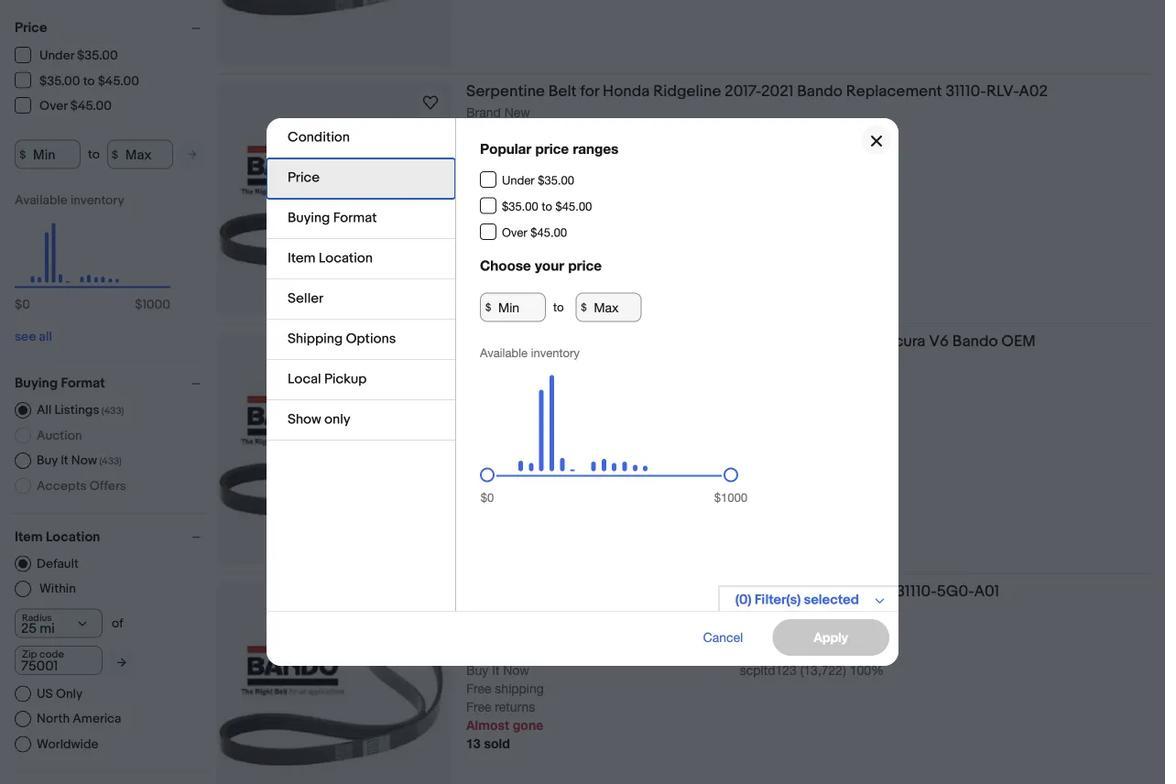 Task type: locate. For each thing, give the bounding box(es) containing it.
graph of available inventory between $0 and $1000+ image
[[15, 193, 170, 322], [480, 346, 740, 483]]

available inventory
[[15, 193, 124, 208], [480, 346, 580, 360]]

2 vertical spatial shipping
[[495, 682, 544, 697]]

$45.00
[[98, 73, 139, 89], [70, 99, 112, 114], [556, 200, 592, 214], [531, 226, 567, 240]]

condition
[[288, 129, 350, 146]]

item location up default
[[15, 529, 100, 545]]

serpentine belt for honda ridgeline 2017-2021 bando replacement 31110-rlv-a02 image
[[217, 123, 452, 275]]

1 horizontal spatial available inventory
[[480, 346, 580, 360]]

1 vertical spatial brand
[[466, 355, 501, 370]]

2 brand from the top
[[466, 355, 501, 370]]

item location
[[288, 250, 373, 267], [15, 529, 100, 545]]

1 for from the top
[[580, 82, 599, 101]]

north
[[37, 711, 70, 727]]

new inside drive belt replacement fits acura mdx 2014-2016  replaces 31110-5g0-a01 brand new
[[505, 605, 531, 620]]

brand right watch serpentine belt for honda accord odyssey pilot ridgeline acura  v6 bando oem 'image'
[[466, 355, 501, 370]]

see
[[15, 329, 36, 345]]

1 vertical spatial shipping
[[495, 431, 544, 446]]

buy
[[466, 163, 489, 178], [37, 453, 58, 469], [466, 663, 489, 678]]

0 vertical spatial buy
[[466, 163, 489, 178]]

$35.00 up one on the left top of the page
[[502, 200, 539, 214]]

(433) up offers
[[99, 456, 122, 468]]

1 vertical spatial new
[[505, 355, 531, 370]]

buy it now down "popular"
[[466, 163, 530, 178]]

for inside serpentine belt for honda ridgeline 2017-2021 bando replacement 31110-rlv-a02 brand new
[[580, 82, 599, 101]]

price right your
[[568, 257, 602, 274]]

1 horizontal spatial buying format
[[288, 210, 377, 226]]

acura right fits
[[667, 582, 709, 601]]

2 vertical spatial buy
[[466, 663, 489, 678]]

0 vertical spatial $35.00 to $45.00
[[39, 73, 139, 89]]

1 horizontal spatial format
[[333, 210, 377, 226]]

new up "popular"
[[505, 104, 531, 120]]

top
[[757, 641, 778, 656]]

belt up popular price ranges on the top of page
[[549, 82, 577, 101]]

for down maximum value in $ text field
[[580, 332, 599, 351]]

0 vertical spatial belt
[[549, 82, 577, 101]]

of
[[112, 616, 123, 631]]

1 horizontal spatial price
[[288, 170, 320, 186]]

0 horizontal spatial 31110-
[[896, 582, 937, 601]]

1 horizontal spatial replacement
[[847, 82, 943, 101]]

0 vertical spatial acura
[[884, 332, 926, 351]]

honda for ridgeline
[[603, 82, 650, 101]]

1 vertical spatial now
[[71, 453, 97, 469]]

apply button
[[773, 619, 890, 656]]

0 vertical spatial location
[[319, 250, 373, 267]]

for for accord
[[580, 332, 599, 351]]

0 vertical spatial inventory
[[71, 193, 124, 208]]

to down under $35.00 link on the top of page
[[83, 73, 95, 89]]

0 horizontal spatial buying format
[[15, 375, 105, 392]]

it up accepts
[[61, 453, 68, 469]]

1 vertical spatial item location
[[15, 529, 100, 545]]

available inside dialog
[[480, 346, 528, 360]]

acura left v6
[[884, 332, 926, 351]]

2 serpentine from the top
[[466, 332, 545, 351]]

0 vertical spatial item location
[[288, 250, 373, 267]]

1 vertical spatial buy it now
[[466, 663, 530, 678]]

0 horizontal spatial buying
[[15, 375, 58, 392]]

ridgeline right "pilot"
[[813, 332, 880, 351]]

popular price ranges
[[480, 140, 619, 157]]

watch serpentine belt for honda ridgeline 2017-2021 bando replacement 31110-rlv-a02 image
[[420, 92, 442, 114]]

oem
[[1002, 332, 1036, 351]]

item location up the seller
[[288, 250, 373, 267]]

sold right 6 on the top left
[[477, 236, 503, 251]]

1 horizontal spatial inventory
[[531, 346, 580, 360]]

$26.76
[[466, 637, 539, 665]]

price up under $35.00 link on the top of page
[[15, 20, 47, 36]]

honda inside serpentine belt for honda ridgeline 2017-2021 bando replacement 31110-rlv-a02 brand new
[[603, 82, 650, 101]]

1 horizontal spatial 31110-
[[946, 82, 987, 101]]

inventory
[[71, 193, 124, 208], [531, 346, 580, 360]]

$35.00
[[77, 48, 118, 64], [39, 73, 80, 89], [538, 173, 575, 188], [502, 200, 539, 214]]

serpentine belt for honda accord odyssey pilot ridgeline acura  v6 bando oem heading
[[466, 332, 1036, 351]]

to left maximum value in $ text box
[[88, 147, 100, 162]]

6 free from the top
[[466, 700, 492, 715]]

2 shipping from the top
[[495, 431, 544, 446]]

see all
[[15, 329, 52, 345]]

0 horizontal spatial under
[[39, 48, 74, 64]]

31110- left a02
[[946, 82, 987, 101]]

1 vertical spatial for
[[580, 332, 599, 351]]

local
[[288, 371, 321, 388]]

now for $26.76
[[503, 663, 530, 678]]

buy up almost
[[466, 663, 489, 678]]

0 vertical spatial buy it now
[[466, 163, 530, 178]]

buy it now for $23.48
[[466, 163, 530, 178]]

2 vertical spatial returns
[[495, 700, 535, 715]]

minimum value in $ text field for maximum value in $ text box
[[15, 140, 81, 169]]

shipping options
[[288, 331, 396, 347]]

2017-
[[725, 82, 762, 101]]

belt right drive
[[507, 582, 535, 601]]

buy it now
[[466, 163, 530, 178], [466, 663, 530, 678]]

2 returns from the top
[[495, 450, 535, 465]]

buying inside dialog
[[288, 210, 330, 226]]

brand for $26.76
[[466, 605, 501, 620]]

$45.00 down price dropdown button at the left of page
[[98, 73, 139, 89]]

31110- right replaces
[[896, 582, 937, 601]]

1 free from the top
[[466, 181, 492, 196]]

price left ranges
[[536, 140, 569, 157]]

2016
[[789, 582, 822, 601]]

tab list containing condition
[[267, 118, 455, 441]]

2 vertical spatial new
[[505, 605, 531, 620]]

3 returns from the top
[[495, 700, 535, 715]]

over $45.00 inside dialog
[[502, 226, 567, 240]]

item
[[288, 250, 316, 267], [15, 529, 43, 545]]

0 vertical spatial 31110-
[[946, 82, 987, 101]]

1 horizontal spatial minimum value in $ text field
[[480, 293, 546, 322]]

buy for $26.76
[[466, 663, 489, 678]]

1 vertical spatial acura
[[667, 582, 709, 601]]

31110- inside drive belt replacement fits acura mdx 2014-2016  replaces 31110-5g0-a01 brand new
[[896, 582, 937, 601]]

$35.00 to $45.00 link
[[15, 72, 140, 89]]

over $45.00 up choose your price
[[502, 226, 567, 240]]

1 vertical spatial graph of available inventory between $0 and $1000+ image
[[480, 346, 740, 483]]

brand up "popular"
[[466, 104, 501, 120]]

1 vertical spatial over $45.00
[[502, 226, 567, 240]]

rated
[[782, 641, 816, 656]]

0 horizontal spatial format
[[61, 375, 105, 392]]

under up $35.00 to $45.00 link
[[39, 48, 74, 64]]

1 vertical spatial over
[[502, 226, 528, 240]]

location
[[319, 250, 373, 267], [46, 529, 100, 545]]

under down $23.48
[[502, 173, 535, 188]]

honda
[[603, 82, 650, 101], [603, 332, 650, 351]]

minimum value in $ text field for maximum value in $ text field
[[480, 293, 546, 322]]

apply
[[814, 630, 849, 645]]

location up default
[[46, 529, 100, 545]]

it down "popular"
[[492, 163, 500, 178]]

0 vertical spatial item
[[288, 250, 316, 267]]

to down your
[[554, 300, 564, 315]]

price
[[536, 140, 569, 157], [568, 257, 602, 274]]

now up the accepts offers
[[71, 453, 97, 469]]

under $35.00 down popular price ranges on the top of page
[[502, 173, 575, 188]]

only
[[56, 686, 83, 702]]

0 vertical spatial (433)
[[102, 405, 124, 417]]

v6
[[930, 332, 949, 351]]

drive belt replacement fits acura mdx 2014-2016  replaces 31110-5g0-a01 image
[[217, 623, 452, 775]]

1 horizontal spatial $35.00 to $45.00
[[502, 200, 592, 214]]

 (433) Items text field
[[97, 456, 122, 468]]

1 vertical spatial sold
[[491, 468, 517, 483]]

1 new from the top
[[505, 104, 531, 120]]

0 vertical spatial it
[[492, 163, 500, 178]]

now down "popular"
[[503, 163, 530, 178]]

returns for sold
[[495, 450, 535, 465]]

for for ridgeline
[[580, 82, 599, 101]]

serpentine belt for honda ridgeline 2017-2021 bando replacement 31110-rlv-a02 heading
[[466, 82, 1048, 101]]

0
[[22, 297, 30, 313]]

1 horizontal spatial graph of available inventory between $0 and $1000+ image
[[480, 346, 740, 483]]

ranges
[[573, 140, 619, 157]]

drive
[[466, 582, 504, 601]]

new for $23.48
[[505, 104, 531, 120]]

worldwide link
[[15, 736, 98, 753]]

1000
[[142, 297, 170, 313]]

for inside serpentine belt for honda accord odyssey pilot ridgeline acura  v6 bando oem brand new
[[580, 332, 599, 351]]

0 horizontal spatial item location
[[15, 529, 100, 545]]

belt inside serpentine belt for honda ridgeline 2017-2021 bando replacement 31110-rlv-a02 brand new
[[549, 82, 577, 101]]

location up the seller
[[319, 250, 373, 267]]

serpentine
[[466, 82, 545, 101], [466, 332, 545, 351]]

under $35.00
[[39, 48, 118, 64], [502, 173, 575, 188]]

2 vertical spatial it
[[492, 663, 500, 678]]

brand inside serpentine belt for honda ridgeline 2017-2021 bando replacement 31110-rlv-a02 brand new
[[466, 104, 501, 120]]

auction
[[37, 428, 82, 443]]

buying format down condition
[[288, 210, 377, 226]]

1 shipping from the top
[[495, 181, 544, 196]]

Maximum Value in $ text field
[[107, 140, 173, 169]]

bando right 2021
[[798, 82, 843, 101]]

sold down almost
[[484, 737, 510, 752]]

$35.00 up 'over $45.00' link
[[39, 73, 80, 89]]

to
[[83, 73, 95, 89], [88, 147, 100, 162], [542, 200, 553, 214], [554, 300, 564, 315]]

31110- inside serpentine belt for honda ridgeline 2017-2021 bando replacement 31110-rlv-a02 brand new
[[946, 82, 987, 101]]

acura
[[884, 332, 926, 351], [667, 582, 709, 601]]

1 horizontal spatial available
[[480, 346, 528, 360]]

over $45.00 down $35.00 to $45.00 link
[[39, 99, 112, 114]]

minimum value in $ text field inside dialog
[[480, 293, 546, 322]]

0 horizontal spatial minimum value in $ text field
[[15, 140, 81, 169]]

now up gone
[[503, 663, 530, 678]]

1 horizontal spatial item
[[288, 250, 316, 267]]

2 buy it now from the top
[[466, 663, 530, 678]]

serpentine down choose
[[466, 332, 545, 351]]

serpentine up "popular"
[[466, 82, 545, 101]]

2 honda from the top
[[603, 332, 650, 351]]

1 honda from the top
[[603, 82, 650, 101]]

(433) inside buy it now (433)
[[99, 456, 122, 468]]

shipping inside free shipping free returns last one 6 sold
[[495, 181, 544, 196]]

1 vertical spatial format
[[61, 375, 105, 392]]

available inventory down maximum value in $ text box
[[15, 193, 124, 208]]

it
[[492, 163, 500, 178], [61, 453, 68, 469], [492, 663, 500, 678]]

2 vertical spatial now
[[503, 663, 530, 678]]

shipping inside the free shipping free returns 461 sold
[[495, 431, 544, 446]]

0 horizontal spatial under $35.00
[[39, 48, 118, 64]]

available
[[15, 193, 68, 208], [480, 346, 528, 360]]

buying format up all
[[15, 375, 105, 392]]

available inventory inside dialog
[[480, 346, 580, 360]]

1 horizontal spatial acura
[[884, 332, 926, 351]]

1 horizontal spatial over $45.00
[[502, 226, 567, 240]]

gone
[[513, 718, 544, 733]]

local pickup
[[288, 371, 367, 388]]

0 vertical spatial available
[[15, 193, 68, 208]]

1 vertical spatial (433)
[[99, 456, 122, 468]]

brand
[[466, 104, 501, 120], [466, 355, 501, 370], [466, 605, 501, 620]]

1 horizontal spatial item location
[[288, 250, 373, 267]]

1 buy it now from the top
[[466, 163, 530, 178]]

(13,722)
[[801, 663, 847, 678]]

inventory down maximum value in $ text field
[[531, 346, 580, 360]]

1 horizontal spatial under
[[502, 173, 535, 188]]

acura inside drive belt replacement fits acura mdx 2014-2016  replaces 31110-5g0-a01 brand new
[[667, 582, 709, 601]]

buying up the seller
[[288, 210, 330, 226]]

0 horizontal spatial available inventory
[[15, 193, 124, 208]]

new up $26.76
[[505, 605, 531, 620]]

0 vertical spatial shipping
[[495, 181, 544, 196]]

0 horizontal spatial ridgeline
[[654, 82, 721, 101]]

3 shipping from the top
[[495, 682, 544, 697]]

1 horizontal spatial ridgeline
[[813, 332, 880, 351]]

0 horizontal spatial over
[[39, 99, 67, 114]]

ridgeline inside serpentine belt for honda accord odyssey pilot ridgeline acura  v6 bando oem brand new
[[813, 332, 880, 351]]

only
[[325, 411, 351, 428]]

(433) down buying format 'dropdown button'
[[102, 405, 124, 417]]

free shipping free returns last one 6 sold
[[466, 181, 544, 251]]

free shipping free returns 461 sold
[[466, 431, 544, 483]]

1 vertical spatial it
[[61, 453, 68, 469]]

1 returns from the top
[[495, 199, 535, 215]]

$35.00 down price dropdown button at the left of page
[[77, 48, 118, 64]]

serpentine inside serpentine belt for honda accord odyssey pilot ridgeline acura  v6 bando oem brand new
[[466, 332, 545, 351]]

0 horizontal spatial inventory
[[71, 193, 124, 208]]

north america
[[37, 711, 121, 727]]

ridgeline left 2017-
[[654, 82, 721, 101]]

buying up all
[[15, 375, 58, 392]]

1 horizontal spatial over
[[502, 226, 528, 240]]

buy it now up almost
[[466, 663, 530, 678]]

price down condition
[[288, 170, 320, 186]]

belt down maximum value in $ text field
[[549, 332, 577, 351]]

honda down maximum value in $ text field
[[603, 332, 650, 351]]

brand down drive
[[466, 605, 501, 620]]

default
[[37, 556, 79, 572]]

1 serpentine from the top
[[466, 82, 545, 101]]

1 vertical spatial replacement
[[539, 582, 635, 601]]

belt inside serpentine belt for honda accord odyssey pilot ridgeline acura  v6 bando oem brand new
[[549, 332, 577, 351]]

1 vertical spatial minimum value in $ text field
[[480, 293, 546, 322]]

over $45.00
[[39, 99, 112, 114], [502, 226, 567, 240]]

graph of available inventory between $0 and $1000+ image inside dialog
[[480, 346, 740, 483]]

belt
[[549, 82, 577, 101], [549, 332, 577, 351], [507, 582, 535, 601]]

serpentine inside serpentine belt for honda ridgeline 2017-2021 bando replacement 31110-rlv-a02 brand new
[[466, 82, 545, 101]]

$23.48
[[466, 137, 542, 165]]

shipping for free shipping free returns last one 6 sold
[[495, 181, 544, 196]]

0 vertical spatial honda
[[603, 82, 650, 101]]

dialog
[[0, 0, 1166, 784]]

0 vertical spatial ridgeline
[[654, 82, 721, 101]]

to down popular price ranges on the top of page
[[542, 200, 553, 214]]

honda inside serpentine belt for honda accord odyssey pilot ridgeline acura  v6 bando oem brand new
[[603, 332, 650, 351]]

1 vertical spatial under
[[502, 173, 535, 188]]

over down $35.00 to $45.00 link
[[39, 99, 67, 114]]

minimum value in $ text field down choose
[[480, 293, 546, 322]]

0 vertical spatial over
[[39, 99, 67, 114]]

6
[[466, 236, 474, 251]]

ridgeline
[[654, 82, 721, 101], [813, 332, 880, 351]]

3 new from the top
[[505, 605, 531, 620]]

apply within filter image
[[117, 657, 126, 669]]

format down condition
[[333, 210, 377, 226]]

tab list
[[267, 118, 455, 441]]

choose your price
[[480, 257, 602, 274]]

buy down "popular"
[[466, 163, 489, 178]]

bando inside serpentine belt for honda ridgeline 2017-2021 bando replacement 31110-rlv-a02 brand new
[[798, 82, 843, 101]]

belt inside drive belt replacement fits acura mdx 2014-2016  replaces 31110-5g0-a01 brand new
[[507, 582, 535, 601]]

replacement
[[847, 82, 943, 101], [539, 582, 635, 601]]

0 vertical spatial now
[[503, 163, 530, 178]]

over up choose
[[502, 226, 528, 240]]

0 horizontal spatial bando
[[798, 82, 843, 101]]

sold inside the free shipping free returns 461 sold
[[491, 468, 517, 483]]

format up all listings (433)
[[61, 375, 105, 392]]

under $35.00 up $35.00 to $45.00 link
[[39, 48, 118, 64]]

3 brand from the top
[[466, 605, 501, 620]]

2 new from the top
[[505, 355, 531, 370]]

replacement inside drive belt replacement fits acura mdx 2014-2016  replaces 31110-5g0-a01 brand new
[[539, 582, 635, 601]]

0 horizontal spatial price
[[15, 20, 47, 36]]

sold right the 461
[[491, 468, 517, 483]]

brand inside serpentine belt for honda accord odyssey pilot ridgeline acura  v6 bando oem brand new
[[466, 355, 501, 370]]

0 vertical spatial serpentine
[[466, 82, 545, 101]]

format
[[333, 210, 377, 226], [61, 375, 105, 392]]

1 vertical spatial buying format
[[15, 375, 105, 392]]

price inside dialog
[[288, 170, 320, 186]]

drive belt replacement fits acura mdx 2014-2016  replaces 31110-5g0-a01 brand new
[[466, 582, 1000, 620]]

buy down auction on the left bottom
[[37, 453, 58, 469]]

0 vertical spatial buying format
[[288, 210, 377, 226]]

new
[[505, 104, 531, 120], [505, 355, 531, 370], [505, 605, 531, 620]]

price
[[15, 20, 47, 36], [288, 170, 320, 186]]

0 vertical spatial sold
[[477, 236, 503, 251]]

fits
[[638, 582, 664, 601]]

new inside serpentine belt for honda ridgeline 2017-2021 bando replacement 31110-rlv-a02 brand new
[[505, 104, 531, 120]]

(433)
[[102, 405, 124, 417], [99, 456, 122, 468]]

2 for from the top
[[580, 332, 599, 351]]

0 vertical spatial minimum value in $ text field
[[15, 140, 81, 169]]

31110-
[[946, 82, 987, 101], [896, 582, 937, 601]]

returns inside free shipping free returns last one 6 sold
[[495, 199, 535, 215]]

available inventory down choose your price
[[480, 346, 580, 360]]

buying
[[288, 210, 330, 226], [15, 375, 58, 392]]

it up almost
[[492, 663, 500, 678]]

0 horizontal spatial replacement
[[539, 582, 635, 601]]

Minimum Value in $ text field
[[15, 140, 81, 169], [480, 293, 546, 322]]

0 vertical spatial over $45.00
[[39, 99, 112, 114]]

1 vertical spatial under $35.00
[[502, 173, 575, 188]]

inventory down maximum value in $ text box
[[71, 193, 124, 208]]

for up ranges
[[580, 82, 599, 101]]

over inside 'over $45.00' link
[[39, 99, 67, 114]]

$35.00 to $45.00 down under $35.00 link on the top of page
[[39, 73, 139, 89]]

1 vertical spatial inventory
[[531, 346, 580, 360]]

brand inside drive belt replacement fits acura mdx 2014-2016  replaces 31110-5g0-a01 brand new
[[466, 605, 501, 620]]

under inside dialog
[[502, 173, 535, 188]]

1 brand from the top
[[466, 104, 501, 120]]

$ for maximum value in $ text box
[[112, 148, 118, 161]]

returns inside the free shipping free returns 461 sold
[[495, 450, 535, 465]]

item up default link
[[15, 529, 43, 545]]

new right watch serpentine belt for honda accord odyssey pilot ridgeline acura  v6 bando oem 'image'
[[505, 355, 531, 370]]

within
[[39, 581, 76, 597]]

serpentine belt for honda accord odyssey pilot ridgeline acura  v6 bando oem brand new
[[466, 332, 1036, 370]]

None text field
[[15, 646, 103, 675]]

1 horizontal spatial buying
[[288, 210, 330, 226]]

1 vertical spatial location
[[46, 529, 100, 545]]

$35.00 to $45.00 up one on the left top of the page
[[502, 200, 592, 214]]

over
[[39, 99, 67, 114], [502, 226, 528, 240]]

item up the seller
[[288, 250, 316, 267]]

bando right v6
[[953, 332, 998, 351]]

honda up ranges
[[603, 82, 650, 101]]

1 vertical spatial 31110-
[[896, 582, 937, 601]]

0 horizontal spatial over $45.00
[[39, 99, 112, 114]]

cancel button
[[683, 619, 764, 656]]

2 vertical spatial brand
[[466, 605, 501, 620]]

shipping
[[495, 181, 544, 196], [495, 431, 544, 446], [495, 682, 544, 697]]

minimum value in $ text field down 'over $45.00' link
[[15, 140, 81, 169]]

watch drive belt replacement fits acura mdx 2014-2016  replaces 31110-5g0-a01 image
[[420, 592, 442, 614]]

0 vertical spatial brand
[[466, 104, 501, 120]]

serpentine for serpentine belt for honda ridgeline 2017-2021 bando replacement 31110-rlv-a02
[[466, 82, 545, 101]]

under $35.00 inside dialog
[[502, 173, 575, 188]]

0 horizontal spatial item
[[15, 529, 43, 545]]



Task type: describe. For each thing, give the bounding box(es) containing it.
sold inside scpltd123 (13,722) 100% free shipping free returns almost gone 13 sold
[[484, 737, 510, 752]]

item inside dialog
[[288, 250, 316, 267]]

Maximum Value in $ text field
[[576, 293, 642, 322]]

drive belt replacement fits acura mdx 2014-2016  replaces 31110-5g0-a01 link
[[466, 582, 1151, 604]]

serpentine belt for honda ridgeline 2017-2021 bando replacement 31110-rlv-a02 link
[[466, 82, 1151, 104]]

 (433) Items text field
[[99, 405, 124, 417]]

serpentine belt for honda accord odyssey pilot ridgeline acura  v6 bando oem image
[[217, 373, 452, 525]]

new for $26.76
[[505, 605, 531, 620]]

inventory inside dialog
[[531, 346, 580, 360]]

2021
[[762, 82, 794, 101]]

serpentine belt for honda ridgeline 2017-2021 bando replacement 31110-rlv-a02 brand new
[[466, 82, 1048, 120]]

returns inside scpltd123 (13,722) 100% free shipping free returns almost gone 13 sold
[[495, 700, 535, 715]]

all
[[39, 329, 52, 345]]

scpltd123
[[740, 663, 797, 678]]

a02
[[1019, 82, 1048, 101]]

almost
[[466, 718, 509, 733]]

popular
[[480, 140, 532, 157]]

show
[[288, 411, 321, 428]]

31110- for $23.48
[[946, 82, 987, 101]]

$45.00 up your
[[531, 226, 567, 240]]

0 horizontal spatial location
[[46, 529, 100, 545]]

last
[[466, 218, 493, 233]]

new inside serpentine belt for honda accord odyssey pilot ridgeline acura  v6 bando oem brand new
[[505, 355, 531, 370]]

offers
[[89, 478, 126, 494]]

default link
[[15, 556, 79, 572]]

2 free from the top
[[466, 199, 492, 215]]

0 horizontal spatial $35.00 to $45.00
[[39, 73, 139, 89]]

listings
[[55, 403, 99, 418]]

1 vertical spatial buying
[[15, 375, 58, 392]]

replaces
[[826, 582, 893, 601]]

accepts
[[37, 478, 87, 494]]

100%
[[850, 663, 884, 678]]

(0) filter(s) selected
[[736, 592, 860, 608]]

top rated plus
[[757, 641, 844, 656]]

under $35.00 link
[[15, 47, 119, 64]]

1 vertical spatial price
[[568, 257, 602, 274]]

a01
[[974, 582, 1000, 601]]

over inside dialog
[[502, 226, 528, 240]]

13
[[466, 737, 481, 752]]

plus
[[820, 641, 844, 656]]

choose
[[480, 257, 531, 274]]

0 vertical spatial price
[[536, 140, 569, 157]]

filter(s)
[[755, 592, 801, 608]]

pilot
[[777, 332, 809, 351]]

pickup
[[324, 371, 367, 388]]

0 vertical spatial under
[[39, 48, 74, 64]]

4 free from the top
[[466, 450, 492, 465]]

it for $26.76
[[492, 663, 500, 678]]

$35.00 inside under $35.00 link
[[77, 48, 118, 64]]

$ for maximum value in $ text field
[[581, 301, 587, 313]]

replacement inside serpentine belt for honda ridgeline 2017-2021 bando replacement 31110-rlv-a02 brand new
[[847, 82, 943, 101]]

1 horizontal spatial location
[[319, 250, 373, 267]]

serpentine belt for acura mdx 2017-2020 bando replacement 31110-rlv-a02 image
[[217, 0, 452, 25]]

ridgeline inside serpentine belt for honda ridgeline 2017-2021 bando replacement 31110-rlv-a02 brand new
[[654, 82, 721, 101]]

price button
[[15, 20, 209, 36]]

all
[[37, 403, 52, 418]]

us only
[[37, 686, 83, 702]]

$ 0
[[15, 297, 30, 313]]

2014-
[[750, 582, 789, 601]]

1 vertical spatial buy
[[37, 453, 58, 469]]

$45.00 down ranges
[[556, 200, 592, 214]]

$35.00 down popular price ranges on the top of page
[[538, 173, 575, 188]]

odyssey
[[711, 332, 774, 351]]

shipping
[[288, 331, 343, 347]]

1 vertical spatial item
[[15, 529, 43, 545]]

drive belt replacement fits acura mdx 2014-2016  replaces 31110-5g0-a01 heading
[[466, 582, 1000, 601]]

us only link
[[15, 686, 83, 702]]

america
[[73, 711, 121, 727]]

1 vertical spatial $35.00 to $45.00
[[502, 200, 592, 214]]

north america link
[[15, 711, 121, 728]]

acura inside serpentine belt for honda accord odyssey pilot ridgeline acura  v6 bando oem brand new
[[884, 332, 926, 351]]

tab list inside dialog
[[267, 118, 455, 441]]

item location button
[[15, 529, 209, 545]]

$45.00 down $35.00 to $45.00 link
[[70, 99, 112, 114]]

it for $23.48
[[492, 163, 500, 178]]

$ 1000
[[135, 297, 170, 313]]

rlv-
[[987, 82, 1019, 101]]

scpltd123 (13,722) 100% free shipping free returns almost gone 13 sold
[[466, 663, 884, 752]]

0 vertical spatial available inventory
[[15, 193, 124, 208]]

worldwide
[[37, 737, 98, 752]]

brand for $23.48
[[466, 104, 501, 120]]

461
[[466, 468, 488, 483]]

your
[[535, 257, 565, 274]]

(0)
[[736, 592, 752, 608]]

$35.00 inside $35.00 to $45.00 link
[[39, 73, 80, 89]]

show only
[[288, 411, 351, 428]]

dialog containing popular price ranges
[[0, 0, 1166, 784]]

item location inside dialog
[[288, 250, 373, 267]]

all listings (433)
[[37, 403, 124, 418]]

belt for $26.76
[[507, 582, 535, 601]]

cancel
[[703, 630, 743, 645]]

shipping inside scpltd123 (13,722) 100% free shipping free returns almost gone 13 sold
[[495, 682, 544, 697]]

accord
[[654, 332, 707, 351]]

serpentine belt for honda accord odyssey pilot ridgeline acura  v6 bando oem link
[[466, 332, 1151, 354]]

bando inside serpentine belt for honda accord odyssey pilot ridgeline acura  v6 bando oem brand new
[[953, 332, 998, 351]]

mdx
[[713, 582, 747, 601]]

(0) filter(s) selected button
[[718, 586, 899, 613]]

buy it now for $26.76
[[466, 663, 530, 678]]

3 free from the top
[[466, 431, 492, 446]]

31110- for $26.76
[[896, 582, 937, 601]]

0 horizontal spatial available
[[15, 193, 68, 208]]

selected
[[804, 592, 860, 608]]

shipping for free shipping free returns 461 sold
[[495, 431, 544, 446]]

5 free from the top
[[466, 682, 492, 697]]

$ for minimum value in $ text box associated with maximum value in $ text box
[[19, 148, 26, 161]]

format inside dialog
[[333, 210, 377, 226]]

watch serpentine belt for honda accord odyssey pilot ridgeline acura  v6 bando oem image
[[420, 342, 442, 364]]

serpentine for serpentine belt for honda accord odyssey pilot ridgeline acura  v6 bando oem
[[466, 332, 545, 351]]

us
[[37, 686, 53, 702]]

buying format button
[[15, 375, 209, 392]]

(433) inside all listings (433)
[[102, 405, 124, 417]]

buy it now (433)
[[37, 453, 122, 469]]

one
[[496, 218, 519, 233]]

honda for accord
[[603, 332, 650, 351]]

belt for $23.48
[[549, 82, 577, 101]]

buy for $23.48
[[466, 163, 489, 178]]

returns for one
[[495, 199, 535, 215]]

accepts offers
[[37, 478, 126, 494]]

buying format inside dialog
[[288, 210, 377, 226]]

sold inside free shipping free returns last one 6 sold
[[477, 236, 503, 251]]

now for $23.48
[[503, 163, 530, 178]]

5g0-
[[937, 582, 974, 601]]

seller
[[288, 291, 324, 307]]

$ for minimum value in $ text box inside the dialog
[[486, 301, 491, 313]]

0 vertical spatial graph of available inventory between $0 and $1000+ image
[[15, 193, 170, 322]]

see all button
[[15, 329, 52, 345]]

options
[[346, 331, 396, 347]]



Task type: vqa. For each thing, say whether or not it's contained in the screenshot.
first for from the top of the page
yes



